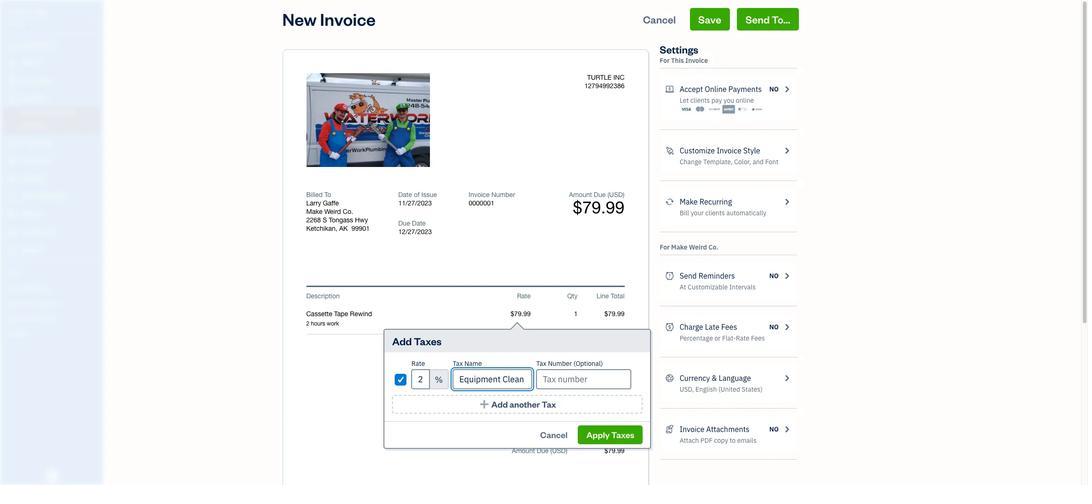 Task type: locate. For each thing, give the bounding box(es) containing it.
invoice inside settings for this invoice
[[686, 56, 708, 65]]

1 chevronright image from the top
[[783, 196, 792, 208]]

add inside button
[[492, 399, 508, 410]]

co. up tongass
[[343, 208, 353, 216]]

template,
[[704, 158, 733, 166]]

usd
[[609, 191, 623, 199], [552, 448, 566, 455]]

) down paid
[[566, 448, 568, 455]]

no for invoice attachments
[[770, 425, 779, 434]]

1 horizontal spatial co.
[[709, 243, 719, 252]]

onlinesales image
[[666, 84, 674, 95]]

copy
[[714, 437, 728, 445]]

tax for tax name
[[453, 360, 463, 368]]

save
[[699, 13, 722, 26]]

1 vertical spatial due
[[398, 220, 410, 227]]

tax left name
[[453, 360, 463, 368]]

total
[[611, 293, 625, 300], [554, 412, 568, 420]]

0 vertical spatial )
[[623, 191, 625, 199]]

0 vertical spatial inc
[[36, 8, 49, 18]]

english
[[696, 386, 717, 394]]

0 horizontal spatial weird
[[324, 208, 341, 216]]

amount inside amount due ( usd ) $79.99
[[569, 191, 592, 199]]

turtle inside turtle inc owner
[[8, 8, 34, 18]]

make inside larry gaffe make weird co. 2268 s tongass hwy ketchikan, ak  99901
[[306, 208, 323, 216]]

0.00 inside 79.99 0.00
[[612, 421, 625, 428]]

1 horizontal spatial cancel button
[[635, 8, 685, 31]]

number
[[492, 191, 515, 199], [548, 360, 572, 368]]

0 vertical spatial co.
[[343, 208, 353, 216]]

Item Rate (USD) text field
[[510, 310, 531, 318]]

Item Quantity text field
[[564, 310, 578, 318]]

tax inside add another tax button
[[542, 399, 556, 410]]

2 vertical spatial chevronright image
[[783, 322, 792, 333]]

&
[[712, 374, 717, 383]]

1 no from the top
[[770, 85, 779, 93]]

clients down recurring on the top of the page
[[706, 209, 725, 217]]

chart image
[[6, 228, 17, 237]]

0 vertical spatial weird
[[324, 208, 341, 216]]

cancel button for apply taxes
[[532, 426, 576, 445]]

1 horizontal spatial )
[[623, 191, 625, 199]]

apply taxes
[[587, 430, 635, 440]]

payments
[[729, 85, 762, 94]]

send for send reminders
[[680, 271, 697, 281]]

1 vertical spatial weird
[[689, 243, 707, 252]]

1 vertical spatial fees
[[751, 334, 765, 343]]

1 horizontal spatial rate
[[517, 293, 531, 300]]

99901
[[352, 225, 370, 232]]

2 79.99 from the top
[[608, 412, 625, 420]]

0 horizontal spatial (
[[551, 448, 552, 455]]

tax name
[[453, 360, 482, 368]]

attachments
[[707, 425, 750, 434]]

Tax number text field
[[537, 370, 632, 390]]

weird down gaffe
[[324, 208, 341, 216]]

1 horizontal spatial number
[[548, 360, 572, 368]]

2 vertical spatial due
[[537, 448, 549, 455]]

1 vertical spatial 79.99
[[608, 412, 625, 420]]

bill your clients automatically
[[680, 209, 767, 217]]

plus image
[[479, 400, 490, 410]]

0 horizontal spatial total
[[554, 412, 568, 420]]

owner
[[8, 19, 25, 26]]

date
[[398, 191, 412, 199], [412, 220, 426, 227]]

usd, english (united states)
[[680, 386, 763, 394]]

0.00 up apply taxes
[[612, 421, 625, 428]]

cancel up amount due ( usd )
[[540, 430, 568, 440]]

2 vertical spatial amount
[[512, 448, 535, 455]]

0 horizontal spatial inc
[[36, 8, 49, 18]]

rate right 'or'
[[736, 334, 750, 343]]

payment image
[[6, 139, 17, 148]]

number up enter an invoice # text field
[[492, 191, 515, 199]]

1 vertical spatial co.
[[709, 243, 719, 252]]

turtle for turtle inc 12794992386
[[587, 74, 612, 81]]

due inside the due date 12/27/2023
[[398, 220, 410, 227]]

4 no from the top
[[770, 425, 779, 434]]

no for charge late fees
[[770, 323, 779, 332]]

1 vertical spatial add
[[492, 399, 508, 410]]

language
[[719, 374, 751, 383]]

chevronright image
[[783, 196, 792, 208], [783, 270, 792, 282], [783, 322, 792, 333]]

fees up the flat-
[[722, 323, 738, 332]]

check image
[[397, 375, 405, 385]]

1 vertical spatial usd
[[552, 448, 566, 455]]

subtotal
[[543, 375, 568, 383]]

flat-
[[722, 334, 736, 343]]

0 horizontal spatial turtle
[[8, 8, 34, 18]]

add
[[392, 335, 412, 348], [492, 399, 508, 410]]

send inside button
[[746, 13, 770, 26]]

clients
[[691, 96, 710, 105], [706, 209, 725, 217]]

2 0.00 from the top
[[612, 421, 625, 428]]

inc for turtle inc 12794992386
[[614, 74, 625, 81]]

2 no from the top
[[770, 272, 779, 280]]

estimate image
[[6, 77, 17, 86]]

1 vertical spatial )
[[566, 448, 568, 455]]

taxes down enter an item description "text box"
[[414, 335, 442, 348]]

apply
[[587, 430, 610, 440]]

0 vertical spatial cancel
[[643, 13, 676, 26]]

tax down subtotal
[[558, 394, 568, 402]]

date left "of"
[[398, 191, 412, 199]]

0 vertical spatial $79.99
[[573, 198, 625, 217]]

1 vertical spatial amount
[[530, 423, 553, 430]]

date inside the due date 12/27/2023
[[412, 220, 426, 227]]

0 horizontal spatial fees
[[722, 323, 738, 332]]

0 vertical spatial amount
[[569, 191, 592, 199]]

0 horizontal spatial usd
[[552, 448, 566, 455]]

your
[[691, 209, 704, 217]]

rate up tax rate (percentage) text box
[[412, 360, 425, 368]]

0 horizontal spatial co.
[[343, 208, 353, 216]]

1 horizontal spatial send
[[746, 13, 770, 26]]

send up at
[[680, 271, 697, 281]]

0 vertical spatial taxes
[[414, 335, 442, 348]]

Enter an Item Description text field
[[306, 320, 484, 328]]

taxes inside button
[[612, 430, 635, 440]]

2 horizontal spatial due
[[594, 191, 606, 199]]

turtle inside turtle inc 12794992386
[[587, 74, 612, 81]]

0 vertical spatial chevronright image
[[783, 196, 792, 208]]

0 vertical spatial turtle
[[8, 8, 34, 18]]

0 horizontal spatial add
[[392, 335, 412, 348]]

1 vertical spatial turtle
[[587, 74, 612, 81]]

add right plus image
[[492, 399, 508, 410]]

turtle up owner
[[8, 8, 34, 18]]

co. inside larry gaffe make weird co. 2268 s tongass hwy ketchikan, ak  99901
[[343, 208, 353, 216]]

chevronright image for charge late fees
[[783, 322, 792, 333]]

turtle for turtle inc owner
[[8, 8, 34, 18]]

add taxes
[[392, 335, 442, 348]]

inc for turtle inc owner
[[36, 8, 49, 18]]

discover image
[[708, 105, 721, 114]]

image
[[370, 116, 391, 125]]

0 vertical spatial usd
[[609, 191, 623, 199]]

chevronright image
[[783, 84, 792, 95], [783, 145, 792, 156], [783, 373, 792, 384], [783, 424, 792, 435]]

total right line
[[611, 293, 625, 300]]

1 horizontal spatial inc
[[614, 74, 625, 81]]

2 for from the top
[[660, 243, 670, 252]]

co.
[[343, 208, 353, 216], [709, 243, 719, 252]]

1 vertical spatial send
[[680, 271, 697, 281]]

reminders
[[699, 271, 735, 281]]

billed
[[306, 191, 323, 199]]

1 horizontal spatial due
[[537, 448, 549, 455]]

add down enter an item description "text box"
[[392, 335, 412, 348]]

weird
[[324, 208, 341, 216], [689, 243, 707, 252]]

3 chevronright image from the top
[[783, 373, 792, 384]]

) inside amount due ( usd ) $79.99
[[623, 191, 625, 199]]

hwy
[[355, 216, 368, 224]]

tax
[[453, 360, 463, 368], [537, 360, 547, 368], [558, 394, 568, 402], [542, 399, 556, 410]]

add another tax button
[[392, 395, 643, 414]]

1 chevronright image from the top
[[783, 84, 792, 95]]

0 vertical spatial cancel button
[[635, 8, 685, 31]]

send to... button
[[737, 8, 799, 31]]

79.99 up apply taxes
[[608, 412, 625, 420]]

1 vertical spatial chevronright image
[[783, 270, 792, 282]]

1 vertical spatial cancel
[[540, 430, 568, 440]]

currency & language
[[680, 374, 751, 383]]

usd inside amount due ( usd ) $79.99
[[609, 191, 623, 199]]

rate up item rate (usd) text box
[[517, 293, 531, 300]]

1 vertical spatial total
[[554, 412, 568, 420]]

customizable
[[688, 283, 728, 292]]

report image
[[6, 246, 17, 255]]

make up bill
[[680, 197, 698, 207]]

79.99 left delete tax image
[[608, 375, 625, 383]]

( inside amount due ( usd ) $79.99
[[608, 191, 609, 199]]

1 vertical spatial make
[[306, 208, 323, 216]]

total up paid
[[554, 412, 568, 420]]

main element
[[0, 0, 127, 486]]

12/27/2023
[[398, 228, 432, 236]]

taxes down 79.99 0.00
[[612, 430, 635, 440]]

co. up "reminders"
[[709, 243, 719, 252]]

cancel up settings
[[643, 13, 676, 26]]

79.99
[[608, 375, 625, 383], [608, 412, 625, 420]]

taxes
[[414, 335, 442, 348], [612, 430, 635, 440]]

1 horizontal spatial fees
[[751, 334, 765, 343]]

cancel for save
[[643, 13, 676, 26]]

date up 12/27/2023 at the left of the page
[[412, 220, 426, 227]]

change template, color, and font
[[680, 158, 779, 166]]

online
[[705, 85, 727, 94]]

weird inside larry gaffe make weird co. 2268 s tongass hwy ketchikan, ak  99901
[[324, 208, 341, 216]]

inc inside turtle inc owner
[[36, 8, 49, 18]]

0 vertical spatial 79.99
[[608, 375, 625, 383]]

to
[[325, 191, 331, 199]]

1 vertical spatial 0.00
[[612, 421, 625, 428]]

chevronright image for send reminders
[[783, 270, 792, 282]]

4 chevronright image from the top
[[783, 424, 792, 435]]

description
[[306, 293, 340, 300]]

0 horizontal spatial cancel
[[540, 430, 568, 440]]

settings image
[[7, 330, 100, 337]]

Line Total (USD) text field
[[604, 310, 625, 318]]

0 horizontal spatial send
[[680, 271, 697, 281]]

accept
[[680, 85, 703, 94]]

no
[[770, 85, 779, 93], [770, 272, 779, 280], [770, 323, 779, 332], [770, 425, 779, 434]]

1 vertical spatial for
[[660, 243, 670, 252]]

apps image
[[7, 270, 100, 277]]

1 horizontal spatial (
[[608, 191, 609, 199]]

0 vertical spatial due
[[594, 191, 606, 199]]

cancel button
[[635, 8, 685, 31], [532, 426, 576, 445]]

for left this
[[660, 56, 670, 65]]

1 horizontal spatial taxes
[[612, 430, 635, 440]]

0 horizontal spatial number
[[492, 191, 515, 199]]

0 vertical spatial 0.00
[[612, 394, 625, 402]]

for make weird co.
[[660, 243, 719, 252]]

invoice image
[[6, 94, 17, 104]]

gaffe
[[323, 200, 339, 207]]

fees right the flat-
[[751, 334, 765, 343]]

send to...
[[746, 13, 791, 26]]

inc
[[36, 8, 49, 18], [614, 74, 625, 81]]

make up latereminders icon
[[671, 243, 688, 252]]

0 vertical spatial number
[[492, 191, 515, 199]]

0 horizontal spatial taxes
[[414, 335, 442, 348]]

inc inside turtle inc 12794992386
[[614, 74, 625, 81]]

tax up subtotal
[[537, 360, 547, 368]]

at
[[680, 283, 686, 292]]

make down larry
[[306, 208, 323, 216]]

due for amount due ( usd ) $79.99
[[594, 191, 606, 199]]

client image
[[6, 59, 17, 68]]

0 vertical spatial clients
[[691, 96, 710, 105]]

1 vertical spatial number
[[548, 360, 572, 368]]

make recurring
[[680, 197, 732, 207]]

0.00
[[612, 394, 625, 402], [612, 421, 625, 428]]

0 vertical spatial send
[[746, 13, 770, 26]]

send left to...
[[746, 13, 770, 26]]

1 horizontal spatial cancel
[[643, 13, 676, 26]]

0 vertical spatial rate
[[517, 293, 531, 300]]

rate
[[517, 293, 531, 300], [736, 334, 750, 343], [412, 360, 425, 368]]

let clients pay you online
[[680, 96, 754, 105]]

settings for this invoice
[[660, 43, 708, 65]]

1 vertical spatial taxes
[[612, 430, 635, 440]]

for up latereminders icon
[[660, 243, 670, 252]]

1 horizontal spatial add
[[492, 399, 508, 410]]

1 horizontal spatial turtle
[[587, 74, 612, 81]]

expense image
[[6, 156, 17, 166]]

(optional)
[[574, 360, 603, 368]]

0 horizontal spatial due
[[398, 220, 410, 227]]

Tax name text field
[[453, 370, 533, 390]]

cancel button up settings
[[635, 8, 685, 31]]

2 vertical spatial rate
[[412, 360, 425, 368]]

style
[[744, 146, 761, 155]]

1 horizontal spatial total
[[611, 293, 625, 300]]

visa image
[[680, 105, 693, 114]]

money image
[[6, 210, 17, 219]]

1 0.00 from the top
[[612, 394, 625, 402]]

due inside amount due ( usd ) $79.99
[[594, 191, 606, 199]]

cancel button up amount due ( usd )
[[532, 426, 576, 445]]

2 chevronright image from the top
[[783, 270, 792, 282]]

apple pay image
[[737, 105, 750, 114]]

0 vertical spatial (
[[608, 191, 609, 199]]

add another tax
[[492, 399, 556, 410]]

number up subtotal
[[548, 360, 572, 368]]

freshbooks image
[[44, 471, 59, 482]]

turtle up the 12794992386
[[587, 74, 612, 81]]

invoice attachments
[[680, 425, 750, 434]]

dashboard image
[[6, 41, 17, 50]]

3 no from the top
[[770, 323, 779, 332]]

0 vertical spatial add
[[392, 335, 412, 348]]

1 horizontal spatial usd
[[609, 191, 623, 199]]

recurring
[[700, 197, 732, 207]]

1 vertical spatial inc
[[614, 74, 625, 81]]

send
[[746, 13, 770, 26], [680, 271, 697, 281]]

1 vertical spatial (
[[551, 448, 552, 455]]

0 horizontal spatial )
[[566, 448, 568, 455]]

s
[[323, 216, 327, 224]]

weird up 'send reminders'
[[689, 243, 707, 252]]

0 horizontal spatial rate
[[412, 360, 425, 368]]

79.99 0.00
[[608, 412, 625, 428]]

tax number (optional)
[[537, 360, 603, 368]]

1 vertical spatial $79.99
[[605, 448, 625, 455]]

1 for from the top
[[660, 56, 670, 65]]

clients down accept
[[691, 96, 710, 105]]

1 vertical spatial cancel button
[[532, 426, 576, 445]]

taxes for add taxes
[[414, 335, 442, 348]]

currencyandlanguage image
[[666, 373, 674, 384]]

0.00 up 79.99 0.00
[[612, 394, 625, 402]]

) for amount due ( usd ) $79.99
[[623, 191, 625, 199]]

cancel for apply taxes
[[540, 430, 568, 440]]

) left 'refresh' "image"
[[623, 191, 625, 199]]

1 vertical spatial date
[[412, 220, 426, 227]]

1 79.99 from the top
[[608, 375, 625, 383]]

0 vertical spatial for
[[660, 56, 670, 65]]

invoice
[[320, 8, 376, 30], [686, 56, 708, 65], [717, 146, 742, 155], [469, 191, 490, 199], [680, 425, 705, 434]]

delete
[[346, 116, 369, 125]]

3 chevronright image from the top
[[783, 322, 792, 333]]

paid
[[555, 423, 568, 430]]

0 horizontal spatial cancel button
[[532, 426, 576, 445]]

1 vertical spatial rate
[[736, 334, 750, 343]]

bill
[[680, 209, 689, 217]]

larry gaffe make weird co. 2268 s tongass hwy ketchikan, ak  99901
[[306, 200, 370, 232]]

tax for tax
[[558, 394, 568, 402]]

tax up total amount paid
[[542, 399, 556, 410]]



Task type: describe. For each thing, give the bounding box(es) containing it.
this
[[671, 56, 684, 65]]

timer image
[[6, 192, 17, 201]]

apply taxes button
[[578, 426, 643, 445]]

amount for amount due ( usd ) $79.99
[[569, 191, 592, 199]]

amount inside total amount paid
[[530, 423, 553, 430]]

automatically
[[727, 209, 767, 217]]

paintbrush image
[[666, 145, 674, 156]]

Enter an Invoice # text field
[[469, 200, 495, 207]]

) for amount due ( usd )
[[566, 448, 568, 455]]

larry
[[306, 200, 321, 207]]

and
[[753, 158, 764, 166]]

usd for amount due ( usd ) $79.99
[[609, 191, 623, 199]]

1 horizontal spatial weird
[[689, 243, 707, 252]]

0 vertical spatial total
[[611, 293, 625, 300]]

latereminders image
[[666, 270, 674, 282]]

turtle inc owner
[[8, 8, 49, 26]]

to...
[[772, 13, 791, 26]]

tongass
[[329, 216, 353, 224]]

charge late fees
[[680, 323, 738, 332]]

billed to
[[306, 191, 331, 199]]

percentage
[[680, 334, 713, 343]]

rate for tax number (optional)
[[412, 360, 425, 368]]

total amount paid
[[530, 412, 568, 430]]

late
[[705, 323, 720, 332]]

2 chevronright image from the top
[[783, 145, 792, 156]]

invoices image
[[666, 424, 674, 435]]

invoice number
[[469, 191, 515, 199]]

settings
[[660, 43, 699, 56]]

2 horizontal spatial rate
[[736, 334, 750, 343]]

no for send reminders
[[770, 272, 779, 280]]

font
[[766, 158, 779, 166]]

12/27/2023 button
[[398, 228, 455, 236]]

for inside settings for this invoice
[[660, 56, 670, 65]]

number for invoice
[[492, 191, 515, 199]]

new
[[282, 8, 317, 30]]

( for amount due ( usd ) $79.99
[[608, 191, 609, 199]]

pay
[[712, 96, 722, 105]]

mastercard image
[[694, 105, 707, 114]]

delete tax image
[[633, 374, 643, 385]]

intervals
[[730, 283, 756, 292]]

rate for line total
[[517, 293, 531, 300]]

0 vertical spatial date
[[398, 191, 412, 199]]

add for add another tax
[[492, 399, 508, 410]]

date of issue
[[398, 191, 437, 199]]

send for send to...
[[746, 13, 770, 26]]

ketchikan,
[[306, 225, 337, 232]]

latefees image
[[666, 322, 674, 333]]

cancel button for save
[[635, 8, 685, 31]]

79.99 for 79.99
[[608, 375, 625, 383]]

line
[[597, 293, 609, 300]]

emails
[[737, 437, 757, 445]]

usd,
[[680, 386, 694, 394]]

name
[[465, 360, 482, 368]]

amount for amount due ( usd )
[[512, 448, 535, 455]]

currency
[[680, 374, 710, 383]]

of
[[414, 191, 420, 199]]

accept online payments
[[680, 85, 762, 94]]

change
[[680, 158, 702, 166]]

online
[[736, 96, 754, 105]]

customize invoice style
[[680, 146, 761, 155]]

taxes for apply taxes
[[612, 430, 635, 440]]

$79.99 inside amount due ( usd ) $79.99
[[573, 198, 625, 217]]

to
[[730, 437, 736, 445]]

amount due ( usd )
[[512, 448, 568, 455]]

new invoice
[[282, 8, 376, 30]]

Tax Rate (Percentage) text field
[[412, 370, 430, 390]]

at customizable intervals
[[680, 283, 756, 292]]

bank image
[[751, 105, 764, 114]]

send reminders
[[680, 271, 735, 281]]

due for amount due ( usd )
[[537, 448, 549, 455]]

customize
[[680, 146, 715, 155]]

usd for amount due ( usd )
[[552, 448, 566, 455]]

2 vertical spatial make
[[671, 243, 688, 252]]

charge
[[680, 323, 704, 332]]

Issue date in MM/DD/YYYY format text field
[[398, 200, 455, 207]]

project image
[[6, 174, 17, 184]]

due date 12/27/2023
[[398, 220, 432, 236]]

color,
[[735, 158, 751, 166]]

you
[[724, 96, 735, 105]]

refresh image
[[666, 196, 674, 208]]

1 vertical spatial clients
[[706, 209, 725, 217]]

pdf
[[701, 437, 713, 445]]

(united
[[719, 386, 740, 394]]

tax for tax number (optional)
[[537, 360, 547, 368]]

let
[[680, 96, 689, 105]]

another
[[510, 399, 540, 410]]

amount due ( usd ) $79.99
[[569, 191, 625, 217]]

bank connections image
[[7, 315, 100, 322]]

12794992386
[[585, 82, 625, 90]]

percentage or flat-rate fees
[[680, 334, 765, 343]]

total inside total amount paid
[[554, 412, 568, 420]]

0 vertical spatial fees
[[722, 323, 738, 332]]

delete image
[[346, 116, 391, 125]]

or
[[715, 334, 721, 343]]

Enter an Item Name text field
[[306, 310, 484, 318]]

states)
[[742, 386, 763, 394]]

79.99 for 79.99 0.00
[[608, 412, 625, 420]]

no for accept online payments
[[770, 85, 779, 93]]

0 vertical spatial make
[[680, 197, 698, 207]]

items and services image
[[7, 300, 100, 307]]

attach pdf copy to emails
[[680, 437, 757, 445]]

line total
[[597, 293, 625, 300]]

turtle inc 12794992386
[[585, 74, 625, 90]]

( for amount due ( usd )
[[551, 448, 552, 455]]

save button
[[690, 8, 730, 31]]

team members image
[[7, 285, 100, 292]]

number for tax
[[548, 360, 572, 368]]

american express image
[[723, 105, 735, 114]]

2268
[[306, 216, 321, 224]]

attach
[[680, 437, 699, 445]]

add for add taxes
[[392, 335, 412, 348]]



Task type: vqa. For each thing, say whether or not it's contained in the screenshot.
Reminders
yes



